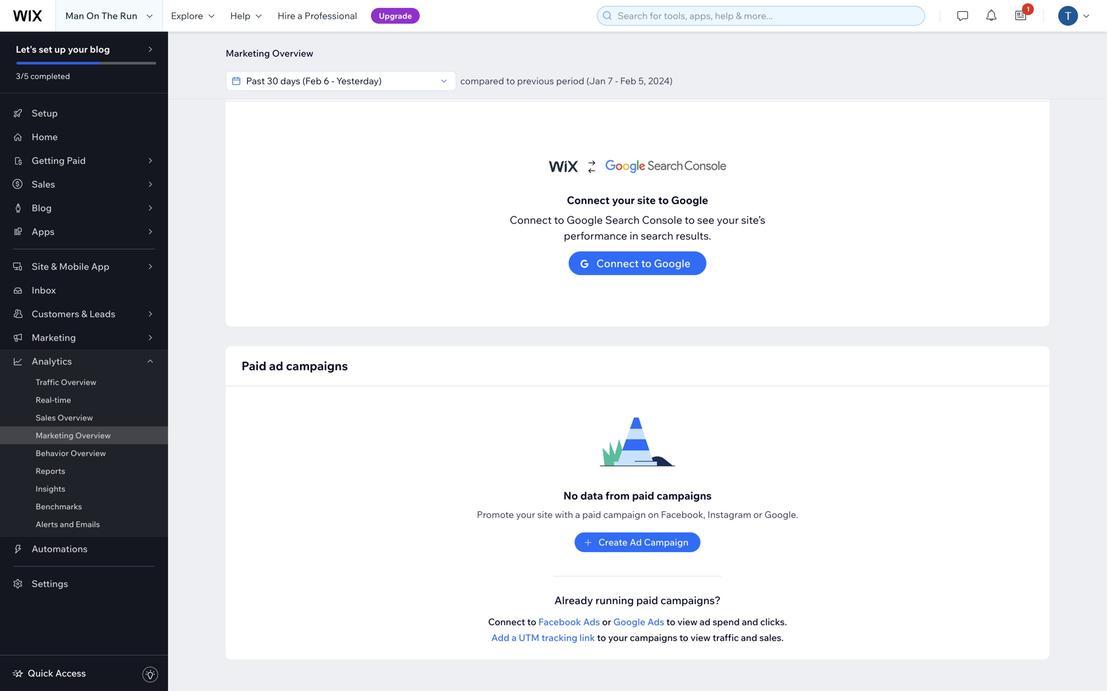 Task type: describe. For each thing, give the bounding box(es) containing it.
upgrade button
[[371, 8, 420, 24]]

campaign
[[644, 537, 689, 549]]

reports link
[[0, 463, 168, 480]]

3/5 completed
[[16, 71, 70, 81]]

let's
[[16, 43, 37, 55]]

behavior
[[36, 449, 69, 459]]

the
[[101, 10, 118, 21]]

promote
[[477, 509, 514, 521]]

& for site
[[51, 261, 57, 272]]

0 vertical spatial paid
[[632, 490, 654, 503]]

marketing overview link
[[0, 427, 168, 445]]

leads
[[89, 308, 115, 320]]

up
[[54, 43, 66, 55]]

run
[[120, 10, 137, 21]]

already
[[554, 594, 593, 608]]

traffic
[[713, 633, 739, 644]]

completed
[[30, 71, 70, 81]]

analytics
[[32, 356, 72, 367]]

your up search
[[612, 194, 635, 207]]

2024)
[[648, 75, 673, 87]]

instagram
[[707, 509, 751, 521]]

-
[[615, 75, 618, 87]]

sales overview link
[[0, 409, 168, 427]]

campaign
[[603, 509, 646, 521]]

site inside no data from paid campaigns promote your site with a paid campaign on facebook, instagram or google.
[[537, 509, 553, 521]]

connect for facebook
[[488, 617, 525, 628]]

benchmarks link
[[0, 498, 168, 516]]

results.
[[676, 229, 711, 242]]

sales button
[[0, 173, 168, 196]]

(jan
[[586, 75, 606, 87]]

to inside button
[[641, 257, 652, 270]]

getting paid button
[[0, 149, 168, 173]]

site
[[32, 261, 49, 272]]

in
[[630, 229, 638, 242]]

ad inside connect to facebook ads or google ads to view ad spend and clicks. add a utm tracking link to your campaigns to view traffic and sales.
[[700, 617, 711, 628]]

& for customers
[[81, 308, 87, 320]]

getting
[[32, 155, 65, 166]]

overview for marketing overview link
[[75, 431, 111, 441]]

marketing overview button
[[219, 43, 320, 63]]

hire
[[278, 10, 295, 21]]

spend
[[713, 617, 740, 628]]

inbox
[[32, 285, 56, 296]]

site's
[[741, 213, 765, 227]]

connect to google button
[[569, 252, 706, 275]]

campaigns inside connect to facebook ads or google ads to view ad spend and clicks. add a utm tracking link to your campaigns to view traffic and sales.
[[630, 633, 677, 644]]

data
[[580, 490, 603, 503]]

traffic overview
[[36, 378, 96, 387]]

connect your site to google connect to google search console to see your site's performance in search results.
[[510, 194, 765, 242]]

hire a professional
[[278, 10, 357, 21]]

your right see on the right of the page
[[717, 213, 739, 227]]

1 button
[[1006, 0, 1035, 32]]

marketing button
[[0, 326, 168, 350]]

console
[[642, 213, 682, 227]]

link
[[580, 633, 595, 644]]

automations link
[[0, 538, 168, 561]]

0 vertical spatial campaigns
[[286, 359, 348, 374]]

marketing overview for marketing overview link
[[36, 431, 111, 441]]

a inside no data from paid campaigns promote your site with a paid campaign on facebook, instagram or google.
[[575, 509, 580, 521]]

alerts
[[36, 520, 58, 530]]

quick access
[[28, 668, 86, 680]]

marketing overview for marketing overview button
[[226, 47, 313, 59]]

Search for tools, apps, help & more... field
[[614, 7, 921, 25]]

no
[[563, 490, 578, 503]]

or inside no data from paid campaigns promote your site with a paid campaign on facebook, instagram or google.
[[753, 509, 762, 521]]

see
[[697, 213, 714, 227]]

a inside connect to facebook ads or google ads to view ad spend and clicks. add a utm tracking link to your campaigns to view traffic and sales.
[[511, 633, 517, 644]]

1 vertical spatial view
[[691, 633, 711, 644]]

real-time link
[[0, 391, 168, 409]]

running
[[595, 594, 634, 608]]

5,
[[638, 75, 646, 87]]

marketing for marketing overview link
[[36, 431, 74, 441]]

add a utm tracking link button
[[491, 633, 595, 644]]

0 horizontal spatial ad
[[269, 359, 283, 374]]

marketing for marketing overview button
[[226, 47, 270, 59]]

connect to google
[[596, 257, 690, 270]]

google ads button
[[613, 617, 664, 629]]

facebook ads button
[[538, 617, 600, 629]]

help button
[[222, 0, 270, 32]]

real-time
[[36, 395, 71, 405]]

settings link
[[0, 573, 168, 596]]

connect for site
[[567, 194, 610, 207]]

your inside no data from paid campaigns promote your site with a paid campaign on facebook, instagram or google.
[[516, 509, 535, 521]]

apps
[[32, 226, 55, 238]]

apps button
[[0, 220, 168, 244]]

insights
[[36, 484, 65, 494]]

1
[[1026, 5, 1030, 13]]

from
[[605, 490, 630, 503]]

traffic
[[36, 378, 59, 387]]

home link
[[0, 125, 168, 149]]



Task type: vqa. For each thing, say whether or not it's contained in the screenshot.
first View link
no



Task type: locate. For each thing, give the bounding box(es) containing it.
2 horizontal spatial a
[[575, 509, 580, 521]]

blog
[[32, 202, 52, 214]]

1 ads from the left
[[583, 617, 600, 628]]

quick access button
[[12, 668, 86, 680]]

&
[[51, 261, 57, 272], [81, 308, 87, 320]]

1 horizontal spatial or
[[753, 509, 762, 521]]

connect to facebook ads or google ads to view ad spend and clicks. add a utm tracking link to your campaigns to view traffic and sales.
[[488, 617, 787, 644]]

None field
[[242, 72, 436, 90]]

google up the performance on the right top of the page
[[567, 213, 603, 227]]

or down running
[[602, 617, 611, 628]]

1 horizontal spatial search
[[641, 229, 673, 242]]

0 vertical spatial search
[[290, 73, 327, 88]]

0 vertical spatial site
[[637, 194, 656, 207]]

site & mobile app
[[32, 261, 109, 272]]

1 horizontal spatial ads
[[647, 617, 664, 628]]

1 vertical spatial &
[[81, 308, 87, 320]]

7
[[608, 75, 613, 87]]

overview up behavior overview "link"
[[75, 431, 111, 441]]

connect inside button
[[596, 257, 639, 270]]

0 vertical spatial or
[[753, 509, 762, 521]]

customers & leads
[[32, 308, 115, 320]]

google down results.
[[654, 257, 690, 270]]

help
[[230, 10, 251, 21]]

ads down already running paid campaigns?
[[647, 617, 664, 628]]

add
[[491, 633, 509, 644]]

marketing down customers at the left top of page
[[32, 332, 76, 344]]

paid inside getting paid dropdown button
[[67, 155, 86, 166]]

1 vertical spatial sales
[[36, 413, 56, 423]]

sales inside sales dropdown button
[[32, 179, 55, 190]]

sales overview
[[36, 413, 93, 423]]

blog
[[90, 43, 110, 55]]

customers
[[32, 308, 79, 320]]

overview up real-time link
[[61, 378, 96, 387]]

search
[[290, 73, 327, 88], [641, 229, 673, 242]]

alerts and emails
[[36, 520, 100, 530]]

reports
[[36, 467, 65, 476]]

1 horizontal spatial site
[[637, 194, 656, 207]]

marketing inside button
[[226, 47, 270, 59]]

marketing up behavior
[[36, 431, 74, 441]]

marketing overview up organic
[[226, 47, 313, 59]]

overview for sales overview 'link'
[[58, 413, 93, 423]]

your inside connect to facebook ads or google ads to view ad spend and clicks. add a utm tracking link to your campaigns to view traffic and sales.
[[608, 633, 628, 644]]

1 horizontal spatial a
[[511, 633, 517, 644]]

alerts and emails link
[[0, 516, 168, 534]]

0 vertical spatial marketing overview
[[226, 47, 313, 59]]

3/5
[[16, 71, 29, 81]]

search down console
[[641, 229, 673, 242]]

& right site
[[51, 261, 57, 272]]

sales inside sales overview 'link'
[[36, 413, 56, 423]]

a right hire
[[297, 10, 302, 21]]

2 ads from the left
[[647, 617, 664, 628]]

customers & leads button
[[0, 302, 168, 326]]

your down google ads button
[[608, 633, 628, 644]]

a right with
[[575, 509, 580, 521]]

blog button
[[0, 196, 168, 220]]

or left google.
[[753, 509, 762, 521]]

compared
[[460, 75, 504, 87]]

organic search
[[241, 73, 327, 88]]

overview inside button
[[272, 47, 313, 59]]

google inside button
[[654, 257, 690, 270]]

home
[[32, 131, 58, 143]]

connect inside connect to facebook ads or google ads to view ad spend and clicks. add a utm tracking link to your campaigns to view traffic and sales.
[[488, 617, 525, 628]]

ad
[[269, 359, 283, 374], [700, 617, 711, 628]]

setup link
[[0, 101, 168, 125]]

1 horizontal spatial paid
[[241, 359, 266, 374]]

clicks.
[[760, 617, 787, 628]]

with
[[555, 509, 573, 521]]

& left leads
[[81, 308, 87, 320]]

benchmarks
[[36, 502, 82, 512]]

0 vertical spatial paid
[[67, 155, 86, 166]]

search right organic
[[290, 73, 327, 88]]

a right add
[[511, 633, 517, 644]]

already running paid campaigns?
[[554, 594, 721, 608]]

campaigns?
[[660, 594, 721, 608]]

0 horizontal spatial paid
[[67, 155, 86, 166]]

1 vertical spatial search
[[641, 229, 673, 242]]

app
[[91, 261, 109, 272]]

google inside connect to facebook ads or google ads to view ad spend and clicks. add a utm tracking link to your campaigns to view traffic and sales.
[[613, 617, 645, 628]]

period
[[556, 75, 584, 87]]

overview for traffic overview link
[[61, 378, 96, 387]]

site
[[637, 194, 656, 207], [537, 509, 553, 521]]

your inside sidebar element
[[68, 43, 88, 55]]

marketing overview inside sidebar element
[[36, 431, 111, 441]]

2 vertical spatial marketing
[[36, 431, 74, 441]]

analytics button
[[0, 350, 168, 374]]

0 horizontal spatial search
[[290, 73, 327, 88]]

1 vertical spatial ad
[[700, 617, 711, 628]]

overview up organic search
[[272, 47, 313, 59]]

marketing up organic
[[226, 47, 270, 59]]

search inside connect your site to google connect to google search console to see your site's performance in search results.
[[641, 229, 673, 242]]

0 vertical spatial &
[[51, 261, 57, 272]]

google down already running paid campaigns?
[[613, 617, 645, 628]]

2 vertical spatial a
[[511, 633, 517, 644]]

view left traffic
[[691, 633, 711, 644]]

or inside connect to facebook ads or google ads to view ad spend and clicks. add a utm tracking link to your campaigns to view traffic and sales.
[[602, 617, 611, 628]]

real-
[[36, 395, 54, 405]]

create ad campaign button
[[575, 533, 700, 553]]

site & mobile app button
[[0, 255, 168, 279]]

traffic overview link
[[0, 374, 168, 391]]

1 vertical spatial and
[[742, 617, 758, 628]]

getting paid
[[32, 155, 86, 166]]

and inside sidebar element
[[60, 520, 74, 530]]

sales.
[[759, 633, 784, 644]]

sales up "blog"
[[32, 179, 55, 190]]

google up see on the right of the page
[[671, 194, 708, 207]]

on
[[86, 10, 99, 21]]

overview up reports link
[[70, 449, 106, 459]]

marketing overview inside button
[[226, 47, 313, 59]]

marketing overview
[[226, 47, 313, 59], [36, 431, 111, 441]]

0 vertical spatial and
[[60, 520, 74, 530]]

1 vertical spatial or
[[602, 617, 611, 628]]

2 vertical spatial campaigns
[[630, 633, 677, 644]]

emails
[[76, 520, 100, 530]]

overview for behavior overview "link"
[[70, 449, 106, 459]]

sidebar element
[[0, 32, 168, 692]]

search
[[605, 213, 640, 227]]

2 vertical spatial paid
[[636, 594, 658, 608]]

paid up on
[[632, 490, 654, 503]]

1 vertical spatial site
[[537, 509, 553, 521]]

setup
[[32, 107, 58, 119]]

0 horizontal spatial &
[[51, 261, 57, 272]]

facebook
[[538, 617, 581, 628]]

a
[[297, 10, 302, 21], [575, 509, 580, 521], [511, 633, 517, 644]]

1 vertical spatial paid
[[241, 359, 266, 374]]

1 vertical spatial marketing
[[32, 332, 76, 344]]

google
[[671, 194, 708, 207], [567, 213, 603, 227], [654, 257, 690, 270], [613, 617, 645, 628]]

insights link
[[0, 480, 168, 498]]

paid
[[632, 490, 654, 503], [582, 509, 601, 521], [636, 594, 658, 608]]

connect for google
[[596, 257, 639, 270]]

settings
[[32, 579, 68, 590]]

0 horizontal spatial ads
[[583, 617, 600, 628]]

sales down real-
[[36, 413, 56, 423]]

0 vertical spatial view
[[677, 617, 697, 628]]

no data from paid campaigns promote your site with a paid campaign on facebook, instagram or google.
[[477, 490, 798, 521]]

site up console
[[637, 194, 656, 207]]

2 vertical spatial and
[[741, 633, 757, 644]]

time
[[54, 395, 71, 405]]

and down benchmarks
[[60, 520, 74, 530]]

1 horizontal spatial marketing overview
[[226, 47, 313, 59]]

1 vertical spatial a
[[575, 509, 580, 521]]

0 vertical spatial ad
[[269, 359, 283, 374]]

1 vertical spatial campaigns
[[657, 490, 712, 503]]

create
[[598, 537, 628, 549]]

1 horizontal spatial ad
[[700, 617, 711, 628]]

and left sales.
[[741, 633, 757, 644]]

automations
[[32, 544, 88, 555]]

overview inside 'link'
[[58, 413, 93, 423]]

view down campaigns?
[[677, 617, 697, 628]]

hire a professional link
[[270, 0, 365, 32]]

ad
[[630, 537, 642, 549]]

marketing inside dropdown button
[[32, 332, 76, 344]]

marketing overview up behavior overview
[[36, 431, 111, 441]]

0 vertical spatial marketing
[[226, 47, 270, 59]]

inbox link
[[0, 279, 168, 302]]

and
[[60, 520, 74, 530], [742, 617, 758, 628], [741, 633, 757, 644]]

your right up
[[68, 43, 88, 55]]

ads up the link on the bottom right of page
[[583, 617, 600, 628]]

site inside connect your site to google connect to google search console to see your site's performance in search results.
[[637, 194, 656, 207]]

your right promote
[[516, 509, 535, 521]]

sales for sales
[[32, 179, 55, 190]]

behavior overview link
[[0, 445, 168, 463]]

site left with
[[537, 509, 553, 521]]

connect
[[567, 194, 610, 207], [510, 213, 552, 227], [596, 257, 639, 270], [488, 617, 525, 628]]

0 horizontal spatial a
[[297, 10, 302, 21]]

upgrade
[[379, 11, 412, 21]]

overview for marketing overview button
[[272, 47, 313, 59]]

behavior overview
[[36, 449, 106, 459]]

previous
[[517, 75, 554, 87]]

and left clicks.
[[742, 617, 758, 628]]

overview inside "link"
[[70, 449, 106, 459]]

0 horizontal spatial or
[[602, 617, 611, 628]]

0 vertical spatial a
[[297, 10, 302, 21]]

overview up marketing overview link
[[58, 413, 93, 423]]

0 horizontal spatial marketing overview
[[36, 431, 111, 441]]

sales for sales overview
[[36, 413, 56, 423]]

utm
[[519, 633, 539, 644]]

1 horizontal spatial &
[[81, 308, 87, 320]]

campaigns inside no data from paid campaigns promote your site with a paid campaign on facebook, instagram or google.
[[657, 490, 712, 503]]

paid down data
[[582, 509, 601, 521]]

feb
[[620, 75, 636, 87]]

explore
[[171, 10, 203, 21]]

0 horizontal spatial site
[[537, 509, 553, 521]]

0 vertical spatial sales
[[32, 179, 55, 190]]

create ad campaign
[[598, 537, 689, 549]]

1 vertical spatial marketing overview
[[36, 431, 111, 441]]

paid up google ads button
[[636, 594, 658, 608]]

tracking
[[541, 633, 577, 644]]

set
[[39, 43, 52, 55]]

1 vertical spatial paid
[[582, 509, 601, 521]]



